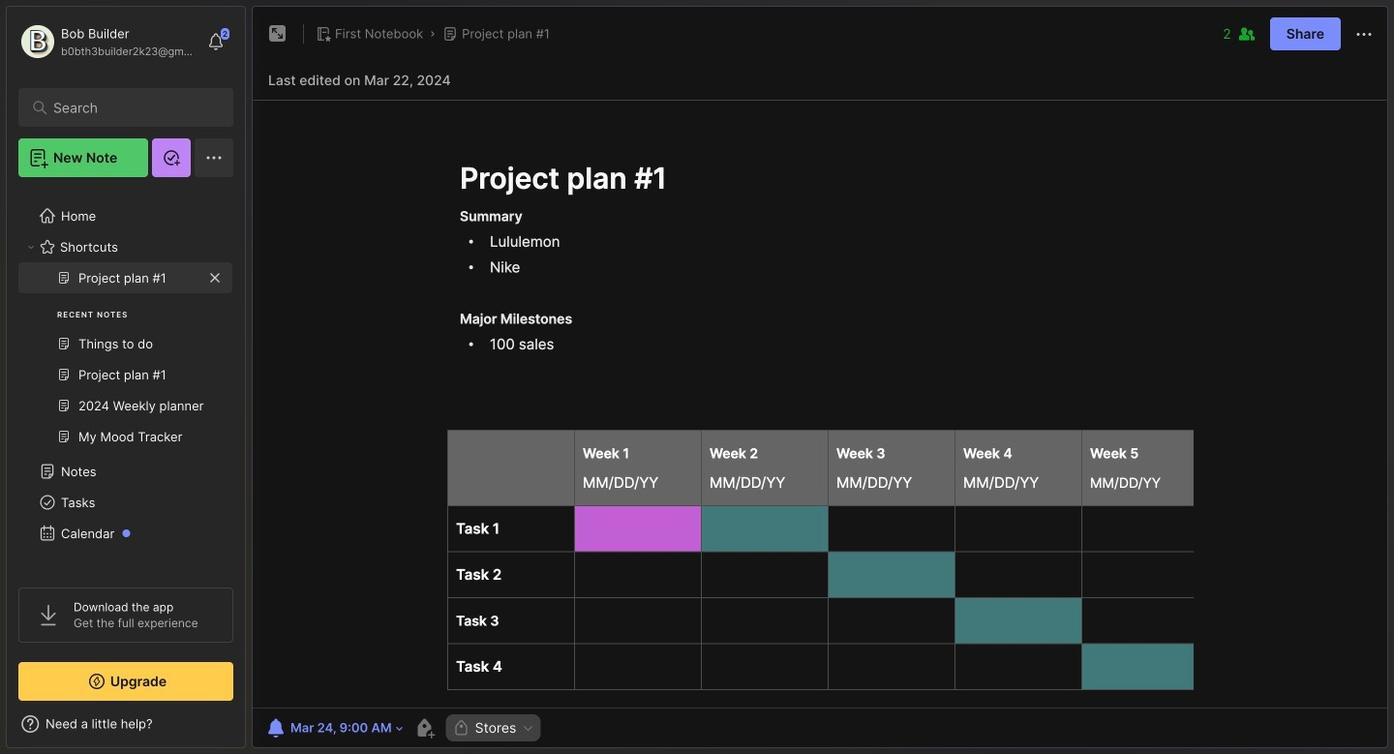 Task type: locate. For each thing, give the bounding box(es) containing it.
tree inside main element
[[7, 189, 245, 696]]

add tag image
[[413, 716, 436, 740]]

More actions field
[[1353, 22, 1376, 46]]

Note Editor text field
[[253, 100, 1387, 708]]

Search text field
[[53, 99, 208, 117]]

group
[[18, 262, 232, 464]]

main element
[[0, 0, 252, 754]]

WHAT'S NEW field
[[7, 709, 245, 740]]

None search field
[[53, 96, 208, 119]]

tree
[[7, 189, 245, 696]]

Account field
[[18, 22, 198, 61]]



Task type: vqa. For each thing, say whether or not it's contained in the screenshot.
fifth Cell from the top of the page
no



Task type: describe. For each thing, give the bounding box(es) containing it.
none search field inside main element
[[53, 96, 208, 119]]

note window element
[[252, 6, 1388, 753]]

expand note image
[[266, 22, 290, 46]]

Stores Tag actions field
[[516, 721, 535, 735]]

Edit reminder field
[[262, 715, 405, 742]]

group inside main element
[[18, 262, 232, 464]]

click to collapse image
[[244, 718, 259, 742]]

more actions image
[[1353, 23, 1376, 46]]



